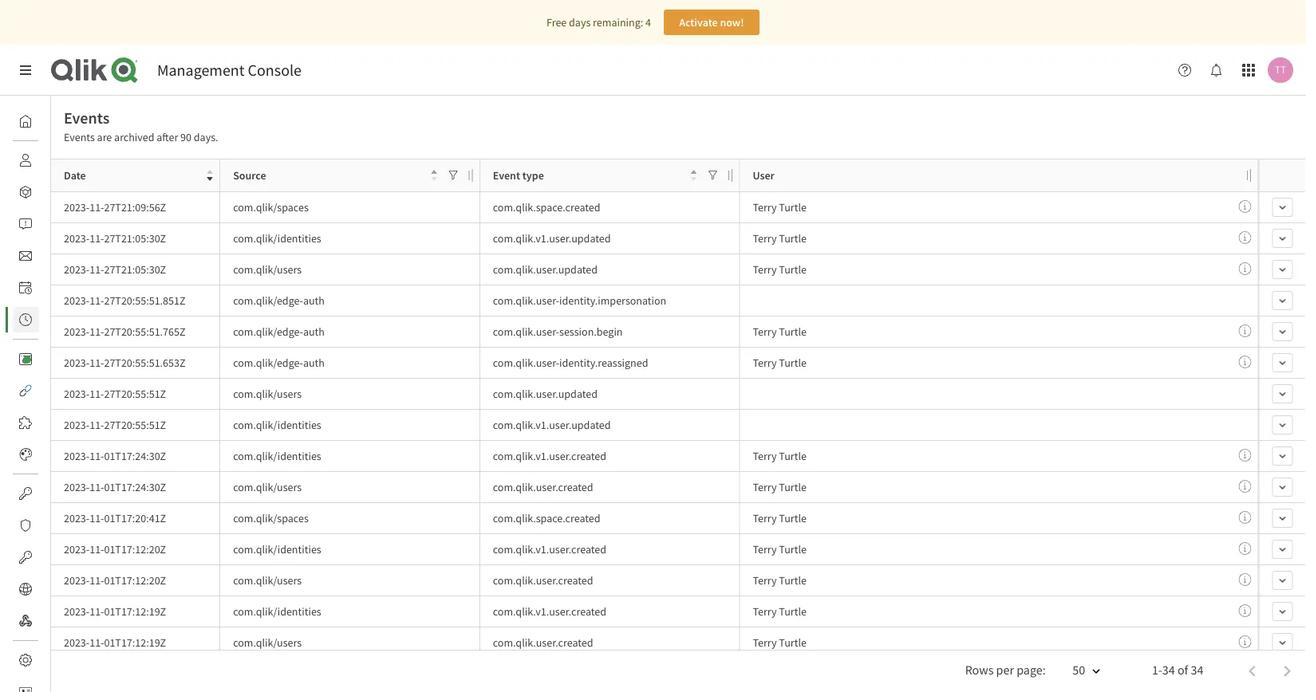 Task type: vqa. For each thing, say whether or not it's contained in the screenshot.


Task type: describe. For each thing, give the bounding box(es) containing it.
4 11- from the top
[[90, 294, 104, 308]]

4 turtle from the top
[[779, 325, 807, 339]]

27t21:09:56z
[[104, 200, 166, 215]]

com.qlik.user- for session.begin
[[493, 325, 560, 339]]

8 2023- from the top
[[64, 418, 90, 433]]

4 terry turtle from the top
[[753, 325, 807, 339]]

8 terry turtle from the top
[[753, 512, 807, 526]]

10 terry from the top
[[753, 574, 777, 588]]

web link
[[13, 577, 72, 603]]

10 11- from the top
[[90, 480, 104, 495]]

com.qlik.user- for identity.impersonation
[[493, 294, 560, 308]]

com.qlik/identities for 01t17:12:19z
[[233, 605, 321, 619]]

com.qlik.user- for identity.reassigned
[[493, 356, 560, 370]]

free days remaining: 4
[[547, 15, 651, 30]]

2023-11-01t17:12:19z for com.qlik/users
[[64, 636, 166, 650]]

5 turtle from the top
[[779, 356, 807, 370]]

date button
[[64, 165, 213, 187]]

4 2023- from the top
[[64, 294, 90, 308]]

5 11- from the top
[[90, 325, 104, 339]]

2023-11-01t17:12:20z for com.qlik/identities
[[64, 543, 166, 557]]

2023-11-01t17:12:19z for com.qlik/identities
[[64, 605, 166, 619]]

1 11- from the top
[[90, 200, 104, 215]]

27t20:55:51z for com.qlik/identities
[[104, 418, 166, 433]]

2023-11-27t20:55:51.851z
[[64, 294, 186, 308]]

type
[[523, 168, 544, 183]]

2 34 from the left
[[1191, 663, 1204, 679]]

remaining:
[[593, 15, 643, 30]]

12 11- from the top
[[90, 543, 104, 557]]

events for events events are archived after 90 days.
[[64, 108, 110, 128]]

15 2023- from the top
[[64, 636, 90, 650]]

01t17:12:20z for com.qlik/identities
[[104, 543, 166, 557]]

days
[[569, 15, 591, 30]]

now!
[[720, 15, 744, 30]]

console
[[248, 60, 302, 80]]

2023-11-27t20:55:51z for com.qlik/identities
[[64, 418, 166, 433]]

extensions image
[[19, 417, 32, 429]]

days.
[[194, 130, 218, 144]]

after
[[157, 130, 178, 144]]

2 2023- from the top
[[64, 231, 90, 246]]

terry turtle image
[[1268, 57, 1294, 83]]

management
[[157, 60, 245, 80]]

activate now! link
[[664, 10, 760, 35]]

home link
[[13, 109, 79, 134]]

11 terry turtle from the top
[[753, 605, 807, 619]]

7 2023- from the top
[[64, 387, 90, 401]]

6 terry from the top
[[753, 449, 777, 464]]

9 2023- from the top
[[64, 449, 90, 464]]

12 terry from the top
[[753, 636, 777, 650]]

management console
[[157, 60, 302, 80]]

11 11- from the top
[[90, 512, 104, 526]]

themes link
[[13, 442, 88, 468]]

01t17:20:41z
[[104, 512, 166, 526]]

free
[[547, 15, 567, 30]]

1 turtle from the top
[[779, 200, 807, 215]]

alerts image
[[19, 218, 32, 231]]

10 terry turtle from the top
[[753, 574, 807, 588]]

13 11- from the top
[[90, 574, 104, 588]]

com.qlik/users for 01t17:12:19z
[[233, 636, 302, 650]]

com.qlik/users for 01t17:12:20z
[[233, 574, 302, 588]]

com.qlik/edge- for 27t20:55:51.851z
[[233, 294, 303, 308]]

events link
[[13, 307, 82, 333]]

3 11- from the top
[[90, 263, 104, 277]]

01t17:12:19z for com.qlik/identities
[[104, 605, 166, 619]]

new connector image
[[23, 356, 31, 364]]

com.qlik/users for 01t17:24:30z
[[233, 480, 302, 495]]

com.qlik.user.updated for 27t20:55:51z
[[493, 387, 598, 401]]

5 terry turtle from the top
[[753, 356, 807, 370]]

oauth
[[51, 551, 80, 565]]

event
[[493, 168, 520, 183]]

home image
[[19, 115, 32, 128]]

activate
[[679, 15, 718, 30]]

com.qlik.user.created for 01t17:12:19z
[[493, 636, 593, 650]]

01t17:24:30z for com.qlik/identities
[[104, 449, 166, 464]]

com.qlik/edge-auth for 27t20:55:51.653z
[[233, 356, 325, 370]]

1 34 from the left
[[1163, 663, 1175, 679]]

auth for 2023-11-27t20:55:51.851z
[[303, 294, 325, 308]]

14 2023- from the top
[[64, 605, 90, 619]]

events for events
[[51, 313, 82, 327]]

10 turtle from the top
[[779, 574, 807, 588]]

1 terry from the top
[[753, 200, 777, 215]]

com.qlik/identities for 27t20:55:51z
[[233, 418, 321, 433]]

user
[[753, 168, 775, 183]]

3 terry from the top
[[753, 263, 777, 277]]

27t21:05:30z for com.qlik/identities
[[104, 231, 166, 246]]

2023-11-27t20:55:51.765z
[[64, 325, 186, 339]]

3 terry turtle from the top
[[753, 263, 807, 277]]

com.qlik.v1.user.updated for 27t21:05:30z
[[493, 231, 611, 246]]

2 terry turtle from the top
[[753, 231, 807, 246]]

com.qlik.v1.user.created for 01t17:12:20z
[[493, 543, 607, 557]]

com.qlik/edge-auth for 27t20:55:51.765z
[[233, 325, 325, 339]]

6 2023- from the top
[[64, 356, 90, 370]]

7 11- from the top
[[90, 387, 104, 401]]

com.qlik/edge-auth for 27t20:55:51.851z
[[233, 294, 325, 308]]

27t20:55:51.851z
[[104, 294, 186, 308]]

are
[[97, 130, 112, 144]]

webhooks image
[[19, 615, 32, 628]]

identity.reassigned
[[560, 356, 648, 370]]

27t20:55:51.765z
[[104, 325, 186, 339]]

events events are archived after 90 days.
[[64, 108, 218, 144]]

6 terry turtle from the top
[[753, 449, 807, 464]]

7 terry turtle from the top
[[753, 480, 807, 495]]

rows
[[965, 663, 994, 679]]

com.qlik.v1.user.updated for 27t20:55:51z
[[493, 418, 611, 433]]

auth for 2023-11-27t20:55:51.765z
[[303, 325, 325, 339]]

1 vertical spatial events
[[64, 130, 95, 144]]

per
[[996, 663, 1014, 679]]

12 2023- from the top
[[64, 543, 90, 557]]

com.qlik/identities for 27t21:05:30z
[[233, 231, 321, 246]]

8 terry from the top
[[753, 512, 777, 526]]

archived
[[114, 130, 154, 144]]

page:
[[1017, 663, 1046, 679]]

com.qlik.user.created for 01t17:24:30z
[[493, 480, 593, 495]]

activate now!
[[679, 15, 744, 30]]

6 11- from the top
[[90, 356, 104, 370]]



Task type: locate. For each thing, give the bounding box(es) containing it.
com.qlik/spaces for 01t17:20:41z
[[233, 512, 309, 526]]

1 vertical spatial com.qlik.v1.user.updated
[[493, 418, 611, 433]]

management console element
[[157, 60, 302, 80]]

com.qlik.user.updated
[[493, 263, 598, 277], [493, 387, 598, 401]]

com.qlik.user-
[[493, 294, 560, 308], [493, 325, 560, 339], [493, 356, 560, 370]]

11 turtle from the top
[[779, 605, 807, 619]]

3 2023- from the top
[[64, 263, 90, 277]]

alerts
[[51, 217, 78, 231]]

2023-11-27t20:55:51z down 2023-11-27t20:55:51.653z
[[64, 387, 166, 401]]

2 com.qlik.v1.user.created from the top
[[493, 543, 607, 557]]

users image
[[19, 154, 32, 167]]

com.qlik.user.updated up com.qlik.user-identity.impersonation
[[493, 263, 598, 277]]

11-
[[90, 200, 104, 215], [90, 231, 104, 246], [90, 263, 104, 277], [90, 294, 104, 308], [90, 325, 104, 339], [90, 356, 104, 370], [90, 387, 104, 401], [90, 418, 104, 433], [90, 449, 104, 464], [90, 480, 104, 495], [90, 512, 104, 526], [90, 543, 104, 557], [90, 574, 104, 588], [90, 605, 104, 619], [90, 636, 104, 650]]

2023-11-01t17:12:19z
[[64, 605, 166, 619], [64, 636, 166, 650]]

1 vertical spatial 2023-11-27t21:05:30z
[[64, 263, 166, 277]]

subscriptions image
[[19, 250, 32, 263]]

1 vertical spatial com.qlik.user.created
[[493, 574, 593, 588]]

2023-11-01t17:12:20z
[[64, 543, 166, 557], [64, 574, 166, 588]]

0 vertical spatial com.qlik.user.updated
[[493, 263, 598, 277]]

1 com.qlik.user- from the top
[[493, 294, 560, 308]]

1 vertical spatial com.qlik/edge-auth
[[233, 325, 325, 339]]

com.qlik.space.created
[[493, 200, 601, 215], [493, 512, 601, 526]]

0 vertical spatial 2023-11-01t17:12:19z
[[64, 605, 166, 619]]

6 turtle from the top
[[779, 449, 807, 464]]

15 11- from the top
[[90, 636, 104, 650]]

api keys image
[[19, 488, 32, 500]]

spaces image
[[19, 186, 32, 199]]

1 vertical spatial 2023-11-01t17:12:19z
[[64, 636, 166, 650]]

0 vertical spatial com.qlik/spaces
[[233, 200, 309, 215]]

web
[[51, 583, 72, 597]]

01t17:12:19z for com.qlik/users
[[104, 636, 166, 650]]

2023-11-01t17:24:30z for com.qlik/users
[[64, 480, 166, 495]]

themes
[[51, 448, 88, 462]]

content image
[[19, 353, 32, 366]]

34 left of
[[1163, 663, 1175, 679]]

27t21:05:30z for com.qlik/users
[[104, 263, 166, 277]]

2023-11-01t17:20:41z
[[64, 512, 166, 526]]

2 vertical spatial events
[[51, 313, 82, 327]]

9 terry from the top
[[753, 543, 777, 557]]

com.qlik/spaces for 27t21:09:56z
[[233, 200, 309, 215]]

2023-11-27t20:55:51z for com.qlik/users
[[64, 387, 166, 401]]

com.qlik/spaces
[[233, 200, 309, 215], [233, 512, 309, 526]]

event type button
[[493, 165, 697, 187]]

com.qlik/identities
[[233, 231, 321, 246], [233, 418, 321, 433], [233, 449, 321, 464], [233, 543, 321, 557], [233, 605, 321, 619]]

3 turtle from the top
[[779, 263, 807, 277]]

2 com.qlik.user.updated from the top
[[493, 387, 598, 401]]

0 vertical spatial 01t17:12:20z
[[104, 543, 166, 557]]

2 com.qlik.user.created from the top
[[493, 574, 593, 588]]

2 2023-11-01t17:12:20z from the top
[[64, 574, 166, 588]]

1 2023-11-01t17:12:20z from the top
[[64, 543, 166, 557]]

50 button
[[1054, 658, 1111, 686]]

0 vertical spatial com.qlik/edge-
[[233, 294, 303, 308]]

3 com.qlik/identities from the top
[[233, 449, 321, 464]]

com.qlik.v1.user.updated
[[493, 231, 611, 246], [493, 418, 611, 433]]

0 vertical spatial com.qlik.v1.user.updated
[[493, 231, 611, 246]]

com.qlik.user- down com.qlik.user-session.begin
[[493, 356, 560, 370]]

0 horizontal spatial 34
[[1163, 663, 1175, 679]]

3 com.qlik.v1.user.created from the top
[[493, 605, 607, 619]]

open sidebar menu image
[[19, 64, 32, 77]]

27t21:05:30z
[[104, 231, 166, 246], [104, 263, 166, 277]]

0 vertical spatial events
[[64, 108, 110, 128]]

1 com.qlik/spaces from the top
[[233, 200, 309, 215]]

3 com.qlik/users from the top
[[233, 480, 302, 495]]

2 com.qlik.v1.user.updated from the top
[[493, 418, 611, 433]]

2 terry from the top
[[753, 231, 777, 246]]

0 vertical spatial 2023-11-27t21:05:30z
[[64, 231, 166, 246]]

com.qlik/edge- for 27t20:55:51.765z
[[233, 325, 303, 339]]

1 vertical spatial com.qlik.v1.user.created
[[493, 543, 607, 557]]

2 vertical spatial com.qlik/edge-auth
[[233, 356, 325, 370]]

1 com.qlik.user.created from the top
[[493, 480, 593, 495]]

content link
[[13, 346, 89, 372]]

1 com.qlik/users from the top
[[233, 263, 302, 277]]

2023-11-27t21:05:30z for com.qlik/users
[[64, 263, 166, 277]]

content security policy image
[[19, 520, 32, 532]]

navigation pane element
[[0, 102, 89, 693]]

01t17:12:20z for com.qlik/users
[[104, 574, 166, 588]]

2 com.qlik.space.created from the top
[[493, 512, 601, 526]]

8 11- from the top
[[90, 418, 104, 433]]

com.qlik.space.created for 27t21:09:56z
[[493, 200, 601, 215]]

2 27t21:05:30z from the top
[[104, 263, 166, 277]]

events up content
[[51, 313, 82, 327]]

auth for 2023-11-27t20:55:51.653z
[[303, 356, 325, 370]]

0 vertical spatial auth
[[303, 294, 325, 308]]

com.qlik.user-identity.reassigned
[[493, 356, 648, 370]]

1 vertical spatial 27t20:55:51z
[[104, 418, 166, 433]]

4 com.qlik/identities from the top
[[233, 543, 321, 557]]

5 com.qlik/identities from the top
[[233, 605, 321, 619]]

2023-11-27t20:55:51z up themes
[[64, 418, 166, 433]]

90
[[180, 130, 192, 144]]

0 vertical spatial 27t21:05:30z
[[104, 231, 166, 246]]

0 vertical spatial com.qlik.user-
[[493, 294, 560, 308]]

2 com.qlik.user- from the top
[[493, 325, 560, 339]]

com.qlik.user- up com.qlik.user-identity.reassigned
[[493, 325, 560, 339]]

2023-11-27t21:05:30z
[[64, 231, 166, 246], [64, 263, 166, 277]]

1 vertical spatial 01t17:12:19z
[[104, 636, 166, 650]]

com.qlik/edge-auth
[[233, 294, 325, 308], [233, 325, 325, 339], [233, 356, 325, 370]]

2 2023-11-27t21:05:30z from the top
[[64, 263, 166, 277]]

1 01t17:12:20z from the top
[[104, 543, 166, 557]]

themes image
[[19, 449, 32, 461]]

2 turtle from the top
[[779, 231, 807, 246]]

27t20:55:51.653z
[[104, 356, 186, 370]]

terry turtle
[[753, 200, 807, 215], [753, 231, 807, 246], [753, 263, 807, 277], [753, 325, 807, 339], [753, 356, 807, 370], [753, 449, 807, 464], [753, 480, 807, 495], [753, 512, 807, 526], [753, 543, 807, 557], [753, 574, 807, 588], [753, 605, 807, 619], [753, 636, 807, 650]]

01t17:24:30z
[[104, 449, 166, 464], [104, 480, 166, 495]]

com.qlik.user-identity.impersonation
[[493, 294, 667, 308]]

1 vertical spatial 2023-11-01t17:12:20z
[[64, 574, 166, 588]]

com.qlik/identities for 01t17:24:30z
[[233, 449, 321, 464]]

9 11- from the top
[[90, 449, 104, 464]]

date
[[64, 168, 86, 183]]

2 vertical spatial com.qlik.user-
[[493, 356, 560, 370]]

9 turtle from the top
[[779, 543, 807, 557]]

com.qlik.v1.user.created
[[493, 449, 607, 464], [493, 543, 607, 557], [493, 605, 607, 619]]

27t20:55:51z for com.qlik/users
[[104, 387, 166, 401]]

3 com.qlik.user.created from the top
[[493, 636, 593, 650]]

3 com.qlik/edge- from the top
[[233, 356, 303, 370]]

0 vertical spatial 01t17:24:30z
[[104, 449, 166, 464]]

2023-11-27t21:05:30z for com.qlik/identities
[[64, 231, 166, 246]]

01t17:12:20z
[[104, 543, 166, 557], [104, 574, 166, 588]]

1 vertical spatial 01t17:24:30z
[[104, 480, 166, 495]]

of
[[1178, 663, 1189, 679]]

event type
[[493, 168, 544, 183]]

2023-11-27t20:55:51.653z
[[64, 356, 186, 370]]

2023-11-27t21:05:30z up 2023-11-27t20:55:51.851z
[[64, 263, 166, 277]]

identity provider image
[[19, 686, 32, 693]]

rows per page:
[[965, 663, 1046, 679]]

5 terry from the top
[[753, 356, 777, 370]]

1-
[[1152, 663, 1163, 679]]

session.begin
[[560, 325, 623, 339]]

1 vertical spatial 2023-11-01t17:24:30z
[[64, 480, 166, 495]]

0 vertical spatial 01t17:12:19z
[[104, 605, 166, 619]]

11 terry from the top
[[753, 605, 777, 619]]

1 vertical spatial com.qlik.user-
[[493, 325, 560, 339]]

events
[[64, 108, 110, 128], [64, 130, 95, 144], [51, 313, 82, 327]]

2 com.qlik/users from the top
[[233, 387, 302, 401]]

1 vertical spatial com.qlik/spaces
[[233, 512, 309, 526]]

com.qlik/users for 27t20:55:51z
[[233, 387, 302, 401]]

events up are
[[64, 108, 110, 128]]

27t21:05:30z up 27t20:55:51.851z
[[104, 263, 166, 277]]

8 turtle from the top
[[779, 512, 807, 526]]

1 2023-11-27t20:55:51z from the top
[[64, 387, 166, 401]]

0 vertical spatial com.qlik.v1.user.created
[[493, 449, 607, 464]]

0 vertical spatial com.qlik.space.created
[[493, 200, 601, 215]]

1 vertical spatial com.qlik.user.updated
[[493, 387, 598, 401]]

1 terry turtle from the top
[[753, 200, 807, 215]]

source button
[[233, 165, 437, 187]]

4
[[646, 15, 651, 30]]

events down home at left top
[[64, 130, 95, 144]]

com.qlik.v1.user.created for 01t17:24:30z
[[493, 449, 607, 464]]

4 terry from the top
[[753, 325, 777, 339]]

2 vertical spatial com.qlik.user.created
[[493, 636, 593, 650]]

spaces link
[[13, 180, 84, 205]]

events image
[[19, 314, 32, 326]]

3 com.qlik/edge-auth from the top
[[233, 356, 325, 370]]

com.qlik.user- up com.qlik.user-session.begin
[[493, 294, 560, 308]]

com.qlik.user.created
[[493, 480, 593, 495], [493, 574, 593, 588], [493, 636, 593, 650]]

com.qlik/edge-
[[233, 294, 303, 308], [233, 325, 303, 339], [233, 356, 303, 370]]

1 horizontal spatial 34
[[1191, 663, 1204, 679]]

2023-
[[64, 200, 90, 215], [64, 231, 90, 246], [64, 263, 90, 277], [64, 294, 90, 308], [64, 325, 90, 339], [64, 356, 90, 370], [64, 387, 90, 401], [64, 418, 90, 433], [64, 449, 90, 464], [64, 480, 90, 495], [64, 512, 90, 526], [64, 543, 90, 557], [64, 574, 90, 588], [64, 605, 90, 619], [64, 636, 90, 650]]

oauth image
[[19, 551, 32, 564]]

2023-11-01t17:24:30z
[[64, 449, 166, 464], [64, 480, 166, 495]]

50
[[1073, 663, 1086, 679]]

settings image
[[19, 654, 32, 667]]

27t20:55:51z
[[104, 387, 166, 401], [104, 418, 166, 433]]

0 vertical spatial com.qlik.user.created
[[493, 480, 593, 495]]

7 terry from the top
[[753, 480, 777, 495]]

0 vertical spatial 27t20:55:51z
[[104, 387, 166, 401]]

2023-11-27t20:55:51z
[[64, 387, 166, 401], [64, 418, 166, 433]]

2 vertical spatial auth
[[303, 356, 325, 370]]

com.qlik.user.created for 01t17:12:20z
[[493, 574, 593, 588]]

alerts link
[[13, 211, 78, 237]]

1 com.qlik/edge-auth from the top
[[233, 294, 325, 308]]

com.qlik/identities for 01t17:12:20z
[[233, 543, 321, 557]]

2023-11-27t21:05:30z down 2023-11-27t21:09:56z
[[64, 231, 166, 246]]

spaces
[[51, 185, 84, 200]]

1 2023-11-01t17:12:19z from the top
[[64, 605, 166, 619]]

2 com.qlik/edge- from the top
[[233, 325, 303, 339]]

users
[[51, 153, 77, 168]]

2 11- from the top
[[90, 231, 104, 246]]

users link
[[13, 148, 77, 173]]

11 2023- from the top
[[64, 512, 90, 526]]

1 vertical spatial 27t21:05:30z
[[104, 263, 166, 277]]

2023-11-01t17:12:20z down 2023-11-01t17:20:41z
[[64, 543, 166, 557]]

com.qlik.user.updated for 27t21:05:30z
[[493, 263, 598, 277]]

34
[[1163, 663, 1175, 679], [1191, 663, 1204, 679]]

0 vertical spatial 2023-11-01t17:12:20z
[[64, 543, 166, 557]]

34 right of
[[1191, 663, 1204, 679]]

2023-11-01t17:12:20z down oauth
[[64, 574, 166, 588]]

2023-11-01t17:24:30z for com.qlik/identities
[[64, 449, 166, 464]]

oauth link
[[13, 545, 80, 571]]

3 com.qlik.user- from the top
[[493, 356, 560, 370]]

com.qlik.user-session.begin
[[493, 325, 623, 339]]

3 auth from the top
[[303, 356, 325, 370]]

0 vertical spatial com.qlik/edge-auth
[[233, 294, 325, 308]]

2023-11-27t21:09:56z
[[64, 200, 166, 215]]

9 terry turtle from the top
[[753, 543, 807, 557]]

events inside 'link'
[[51, 313, 82, 327]]

1 2023-11-27t21:05:30z from the top
[[64, 231, 166, 246]]

home
[[51, 114, 79, 128]]

1 vertical spatial com.qlik/edge-
[[233, 325, 303, 339]]

2 com.qlik/spaces from the top
[[233, 512, 309, 526]]

com.qlik/users
[[233, 263, 302, 277], [233, 387, 302, 401], [233, 480, 302, 495], [233, 574, 302, 588], [233, 636, 302, 650]]

5 2023- from the top
[[64, 325, 90, 339]]

0 vertical spatial 2023-11-01t17:24:30z
[[64, 449, 166, 464]]

source
[[233, 168, 266, 183]]

1 27t20:55:51z from the top
[[104, 387, 166, 401]]

27t21:05:30z down the 27t21:09:56z
[[104, 231, 166, 246]]

identity.impersonation
[[560, 294, 667, 308]]

com.qlik.user.updated down com.qlik.user-identity.reassigned
[[493, 387, 598, 401]]

2 01t17:24:30z from the top
[[104, 480, 166, 495]]

12 turtle from the top
[[779, 636, 807, 650]]

1 com.qlik/edge- from the top
[[233, 294, 303, 308]]

com.qlik.space.created for 01t17:20:41z
[[493, 512, 601, 526]]

1 vertical spatial 2023-11-27t20:55:51z
[[64, 418, 166, 433]]

10 2023- from the top
[[64, 480, 90, 495]]

1 vertical spatial auth
[[303, 325, 325, 339]]

2 01t17:12:19z from the top
[[104, 636, 166, 650]]

turtle
[[779, 200, 807, 215], [779, 231, 807, 246], [779, 263, 807, 277], [779, 325, 807, 339], [779, 356, 807, 370], [779, 449, 807, 464], [779, 480, 807, 495], [779, 512, 807, 526], [779, 543, 807, 557], [779, 574, 807, 588], [779, 605, 807, 619], [779, 636, 807, 650]]

1 01t17:12:19z from the top
[[104, 605, 166, 619]]

2 vertical spatial com.qlik.v1.user.created
[[493, 605, 607, 619]]

1 vertical spatial 01t17:12:20z
[[104, 574, 166, 588]]

2 2023-11-01t17:24:30z from the top
[[64, 480, 166, 495]]

01t17:12:19z
[[104, 605, 166, 619], [104, 636, 166, 650]]

2 2023-11-01t17:12:19z from the top
[[64, 636, 166, 650]]

com.qlik.v1.user.created for 01t17:12:19z
[[493, 605, 607, 619]]

auth
[[303, 294, 325, 308], [303, 325, 325, 339], [303, 356, 325, 370]]

4 com.qlik/users from the top
[[233, 574, 302, 588]]

1-34 of 34
[[1152, 663, 1204, 679]]

0 vertical spatial 2023-11-27t20:55:51z
[[64, 387, 166, 401]]

com.qlik.v1.user.updated down type
[[493, 231, 611, 246]]

13 2023- from the top
[[64, 574, 90, 588]]

2 vertical spatial com.qlik/edge-
[[233, 356, 303, 370]]

terry
[[753, 200, 777, 215], [753, 231, 777, 246], [753, 263, 777, 277], [753, 325, 777, 339], [753, 356, 777, 370], [753, 449, 777, 464], [753, 480, 777, 495], [753, 512, 777, 526], [753, 543, 777, 557], [753, 574, 777, 588], [753, 605, 777, 619], [753, 636, 777, 650]]

com.qlik.v1.user.updated down com.qlik.user-identity.reassigned
[[493, 418, 611, 433]]

1 2023- from the top
[[64, 200, 90, 215]]

01t17:24:30z for com.qlik/users
[[104, 480, 166, 495]]

web image
[[19, 583, 32, 596]]

14 11- from the top
[[90, 605, 104, 619]]

schedules image
[[19, 282, 32, 294]]

com.qlik/users for 27t21:05:30z
[[233, 263, 302, 277]]

1 com.qlik/identities from the top
[[233, 231, 321, 246]]

7 turtle from the top
[[779, 480, 807, 495]]

2023-11-01t17:12:20z for com.qlik/users
[[64, 574, 166, 588]]

1 01t17:24:30z from the top
[[104, 449, 166, 464]]

1 vertical spatial com.qlik.space.created
[[493, 512, 601, 526]]

12 terry turtle from the top
[[753, 636, 807, 650]]

content
[[51, 352, 89, 366]]

2 2023-11-27t20:55:51z from the top
[[64, 418, 166, 433]]

1 com.qlik.space.created from the top
[[493, 200, 601, 215]]

com.qlik/edge- for 27t20:55:51.653z
[[233, 356, 303, 370]]



